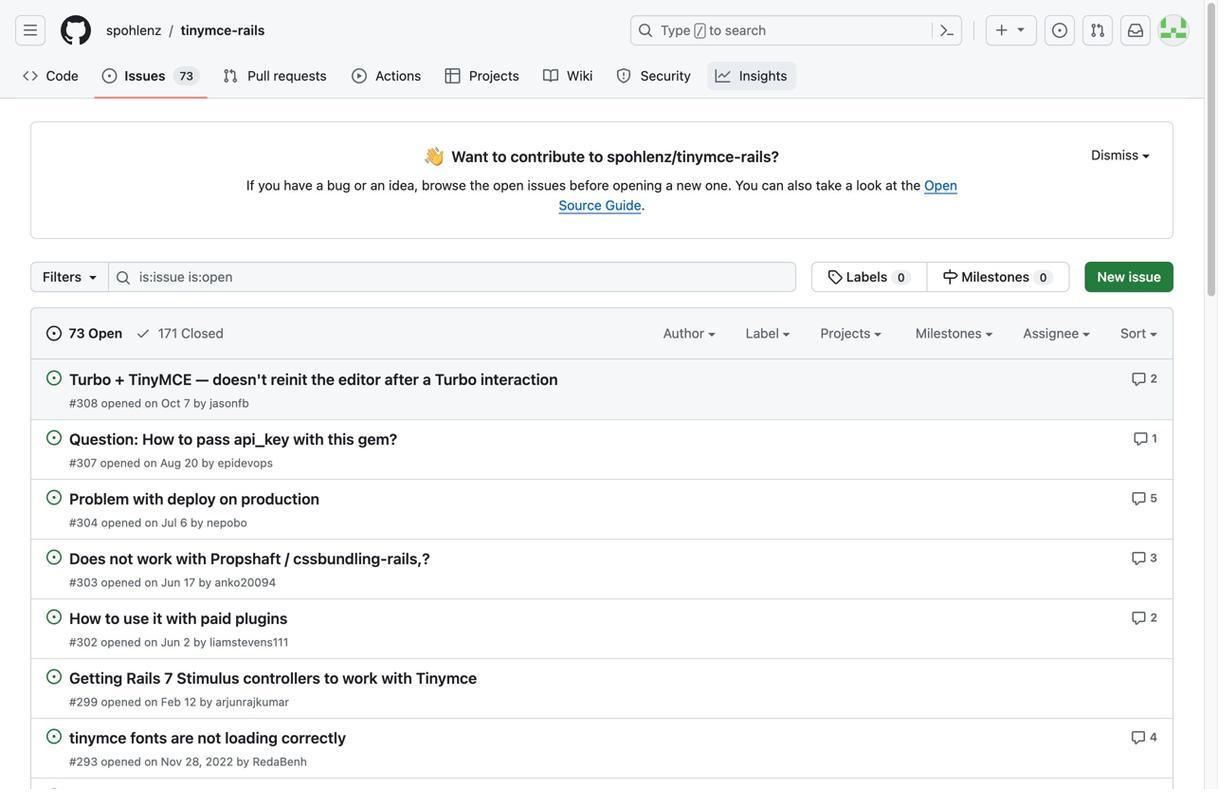 Task type: locate. For each thing, give the bounding box(es) containing it.
0 vertical spatial 2
[[1151, 372, 1158, 385]]

0 vertical spatial 2 link
[[1132, 370, 1158, 387]]

by inside how to use it with paid plugins #302             opened on jun 2 by liamstevens111
[[194, 635, 206, 649]]

milestones button
[[916, 323, 994, 343]]

1 horizontal spatial not
[[198, 729, 221, 747]]

open issue element for tinymce fonts are not loading correctly
[[46, 728, 62, 744]]

the right at at top right
[[901, 177, 921, 193]]

issue opened image left issues on the top of the page
[[102, 68, 117, 83]]

0 vertical spatial how
[[142, 430, 174, 448]]

open issue element left getting
[[46, 669, 62, 684]]

by down —
[[194, 396, 206, 410]]

assignee
[[1024, 325, 1083, 341]]

opened inside does not work with propshaft / cssbundling-rails,? #303             opened on jun 17 by anko20094
[[101, 576, 141, 589]]

2 vertical spatial 2
[[183, 635, 190, 649]]

/ inside spohlenz / tinymce-rails
[[169, 22, 173, 38]]

security
[[641, 68, 691, 83]]

not right does at the left of page
[[110, 550, 133, 568]]

#299
[[69, 695, 98, 709]]

73 for 73
[[180, 69, 194, 83]]

28,
[[185, 755, 202, 768]]

1 horizontal spatial the
[[470, 177, 490, 193]]

1 horizontal spatial how
[[142, 430, 174, 448]]

2 open issue image from the top
[[46, 490, 62, 505]]

opened down use
[[101, 635, 141, 649]]

how up #302
[[69, 609, 101, 627]]

2 open issue element from the top
[[46, 430, 62, 445]]

1 horizontal spatial 7
[[184, 396, 190, 410]]

work
[[137, 550, 172, 568], [343, 669, 378, 687]]

the right "reinit"
[[311, 370, 335, 388]]

7 inside turbo + tinymce — doesn't reinit the editor after a turbo interaction #308             opened on oct 7 by jasonfb
[[184, 396, 190, 410]]

look
[[857, 177, 882, 193]]

0 right labels
[[898, 271, 905, 284]]

on left feb
[[144, 695, 158, 709]]

also
[[788, 177, 813, 193]]

spohlenz / tinymce-rails
[[106, 22, 265, 38]]

3 open issue image from the top
[[46, 669, 62, 684]]

milestones right milestone "icon"
[[962, 269, 1030, 285]]

liamstevens111
[[210, 635, 289, 649]]

spohlenz
[[106, 22, 162, 38]]

git pull request image
[[1091, 23, 1106, 38]]

opened down tinymce
[[101, 755, 141, 768]]

/ right spohlenz
[[169, 22, 173, 38]]

1 open issue image from the top
[[46, 370, 62, 386]]

on left jul
[[145, 516, 158, 529]]

/
[[169, 22, 173, 38], [697, 25, 704, 38], [285, 550, 290, 568]]

correctly
[[282, 729, 346, 747]]

api_key
[[234, 430, 290, 448]]

2 comment image from the top
[[1132, 491, 1147, 506]]

to inside how to use it with paid plugins #302             opened on jun 2 by liamstevens111
[[105, 609, 120, 627]]

on left the aug
[[144, 456, 157, 469]]

open issue element left tinymce
[[46, 728, 62, 744]]

jun left 17
[[161, 576, 181, 589]]

4 open issue image from the top
[[46, 729, 62, 744]]

to right controllers
[[324, 669, 339, 687]]

1 comment image from the top
[[1132, 372, 1147, 387]]

open issue image
[[46, 370, 62, 386], [46, 490, 62, 505], [46, 669, 62, 684], [46, 729, 62, 744]]

2022
[[206, 755, 233, 768]]

0 inside labels 0
[[898, 271, 905, 284]]

1 horizontal spatial open
[[925, 177, 958, 193]]

/ right propshaft
[[285, 550, 290, 568]]

2 vertical spatial open issue image
[[46, 609, 62, 625]]

by down "paid" at the left bottom of the page
[[194, 635, 206, 649]]

1 horizontal spatial work
[[343, 669, 378, 687]]

open
[[493, 177, 524, 193]]

1 vertical spatial issue opened image
[[102, 68, 117, 83]]

None search field
[[30, 262, 1070, 292]]

open issue image down 73 open link
[[46, 370, 62, 386]]

+
[[115, 370, 125, 388]]

not inside tinymce fonts are not loading correctly #293             opened on nov 28, 2022 by redabenh
[[198, 729, 221, 747]]

by right 12
[[200, 695, 213, 709]]

milestones for milestones
[[916, 325, 986, 341]]

0 up assignee
[[1040, 271, 1048, 284]]

milestones down milestone "icon"
[[916, 325, 986, 341]]

7 open issue element from the top
[[46, 728, 62, 744]]

stimulus
[[177, 669, 240, 687]]

1 horizontal spatial projects
[[821, 325, 875, 341]]

a right the after
[[423, 370, 431, 388]]

a left bug
[[316, 177, 324, 193]]

work up correctly
[[343, 669, 378, 687]]

2 horizontal spatial /
[[697, 25, 704, 38]]

code link
[[15, 62, 87, 90]]

after
[[385, 370, 419, 388]]

4 open issue element from the top
[[46, 549, 62, 565]]

—
[[196, 370, 209, 388]]

open left "check" image
[[88, 325, 122, 341]]

anko20094
[[215, 576, 276, 589]]

issue opened image left git pull request image
[[1053, 23, 1068, 38]]

on inside how to use it with paid plugins #302             opened on jun 2 by liamstevens111
[[144, 635, 158, 649]]

wiki
[[567, 68, 593, 83]]

on left nov
[[144, 755, 158, 768]]

milestones inside issue element
[[962, 269, 1030, 285]]

on left oct
[[145, 396, 158, 410]]

actions link
[[344, 62, 430, 90]]

deploy
[[167, 490, 216, 508]]

opened inside question: how to pass api_key with this gem? #307             opened on aug 20 by epidevops
[[100, 456, 140, 469]]

2 vertical spatial issue opened image
[[46, 326, 62, 341]]

0 horizontal spatial 73
[[69, 325, 85, 341]]

projects
[[469, 68, 520, 83], [821, 325, 875, 341]]

1 horizontal spatial 0
[[1040, 271, 1048, 284]]

tinymce
[[416, 669, 477, 687]]

6
[[180, 516, 187, 529]]

list
[[99, 15, 619, 46]]

#304
[[69, 516, 98, 529]]

open issue image for how to use it with paid plugins
[[46, 609, 62, 625]]

work down jul
[[137, 550, 172, 568]]

does
[[69, 550, 106, 568]]

with left tinymce
[[382, 669, 412, 687]]

by inside problem with deploy on production #304             opened on jul 6 by nepobo
[[191, 516, 204, 529]]

filters
[[43, 269, 82, 285]]

milestones inside milestones popup button
[[916, 325, 986, 341]]

open issue image left tinymce
[[46, 729, 62, 744]]

2 link for how to use it with paid plugins
[[1132, 609, 1158, 626]]

2 2 link from the top
[[1132, 609, 1158, 626]]

comment image
[[1132, 372, 1147, 387], [1132, 491, 1147, 506], [1132, 551, 1147, 566], [1132, 611, 1147, 626], [1132, 730, 1147, 745]]

0 vertical spatial work
[[137, 550, 172, 568]]

command palette image
[[940, 23, 955, 38]]

if you have a bug or an idea, browse the open issues before opening a new one.     you can also take a look at the
[[247, 177, 925, 193]]

/ for type
[[697, 25, 704, 38]]

with
[[293, 430, 324, 448], [133, 490, 164, 508], [176, 550, 207, 568], [166, 609, 197, 627], [382, 669, 412, 687]]

open issue element for turbo + tinymce — doesn't reinit the editor after a turbo interaction
[[46, 370, 62, 386]]

aug
[[160, 456, 181, 469]]

7 up feb
[[164, 669, 173, 687]]

open inside open source guide
[[925, 177, 958, 193]]

opened down +
[[101, 396, 141, 410]]

comment image left 5 at bottom right
[[1132, 491, 1147, 506]]

5 comment image from the top
[[1132, 730, 1147, 745]]

open source guide
[[559, 177, 958, 213]]

by
[[194, 396, 206, 410], [202, 456, 215, 469], [191, 516, 204, 529], [199, 576, 212, 589], [194, 635, 206, 649], [200, 695, 213, 709], [237, 755, 250, 768]]

assignee button
[[1024, 323, 1091, 343]]

to left use
[[105, 609, 120, 627]]

1 vertical spatial 7
[[164, 669, 173, 687]]

open issue element for how to use it with paid plugins
[[46, 609, 62, 625]]

to inside question: how to pass api_key with this gem? #307             opened on aug 20 by epidevops
[[178, 430, 193, 448]]

jun inside how to use it with paid plugins #302             opened on jun 2 by liamstevens111
[[161, 635, 180, 649]]

not up 2022
[[198, 729, 221, 747]]

2 jun from the top
[[161, 635, 180, 649]]

/ inside type / to search
[[697, 25, 704, 38]]

2 horizontal spatial issue opened image
[[1053, 23, 1068, 38]]

open issue element left does at the left of page
[[46, 549, 62, 565]]

comment image left the 4 on the right bottom
[[1132, 730, 1147, 745]]

1 horizontal spatial /
[[285, 550, 290, 568]]

comment image inside 3 link
[[1132, 551, 1147, 566]]

1 link
[[1134, 430, 1158, 447]]

open issue image left does at the left of page
[[46, 550, 62, 565]]

0 horizontal spatial projects
[[469, 68, 520, 83]]

label button
[[746, 323, 791, 343]]

3 link
[[1132, 549, 1158, 566]]

0 horizontal spatial work
[[137, 550, 172, 568]]

by right 17
[[199, 576, 212, 589]]

4 comment image from the top
[[1132, 611, 1147, 626]]

1 2 link from the top
[[1132, 370, 1158, 387]]

73 down filters "popup button" on the left
[[69, 325, 85, 341]]

171 closed
[[155, 325, 224, 341]]

0 vertical spatial not
[[110, 550, 133, 568]]

with inside question: how to pass api_key with this gem? #307             opened on aug 20 by epidevops
[[293, 430, 324, 448]]

3 comment image from the top
[[1132, 551, 1147, 566]]

0 horizontal spatial 7
[[164, 669, 173, 687]]

1 0 from the left
[[898, 271, 905, 284]]

0 horizontal spatial the
[[311, 370, 335, 388]]

jun down the how to use it with paid plugins link at the left of the page
[[161, 635, 180, 649]]

1 horizontal spatial turbo
[[435, 370, 477, 388]]

open issue image left question:
[[46, 430, 62, 445]]

2 link for turbo + tinymce — doesn't reinit the editor after a turbo interaction
[[1132, 370, 1158, 387]]

opened down problem
[[101, 516, 142, 529]]

security link
[[609, 62, 700, 90]]

0 for labels
[[898, 271, 905, 284]]

1 vertical spatial not
[[198, 729, 221, 747]]

1 horizontal spatial 73
[[180, 69, 194, 83]]

table image
[[445, 68, 461, 83]]

a left look
[[846, 177, 853, 193]]

code
[[46, 68, 79, 83]]

comment image inside the 4 link
[[1132, 730, 1147, 745]]

1 horizontal spatial issue opened image
[[102, 68, 117, 83]]

projects right table icon
[[469, 68, 520, 83]]

comment image down sort popup button
[[1132, 372, 1147, 387]]

open issue image left use
[[46, 609, 62, 625]]

comment image down 3 link
[[1132, 611, 1147, 626]]

1 vertical spatial milestones
[[916, 325, 986, 341]]

type / to search
[[661, 22, 767, 38]]

0 vertical spatial jun
[[161, 576, 181, 589]]

tinymce fonts are not loading correctly #293             opened on nov 28, 2022 by redabenh
[[69, 729, 346, 768]]

.
[[642, 197, 645, 213]]

issue opened image left '73 open' at the top
[[46, 326, 62, 341]]

1 vertical spatial open issue image
[[46, 550, 62, 565]]

opened right the #303
[[101, 576, 141, 589]]

73
[[180, 69, 194, 83], [69, 325, 85, 341]]

3 open issue image from the top
[[46, 609, 62, 625]]

new
[[677, 177, 702, 193]]

3 open issue element from the top
[[46, 489, 62, 505]]

/ right type
[[697, 25, 704, 38]]

open right at at top right
[[925, 177, 958, 193]]

on up it
[[145, 576, 158, 589]]

turbo up #308
[[69, 370, 111, 388]]

projects down tag icon
[[821, 325, 875, 341]]

open issue image for tinymce fonts are not loading correctly
[[46, 729, 62, 744]]

73 open
[[65, 325, 122, 341]]

feb
[[161, 695, 181, 709]]

with inside getting rails 7 stimulus controllers to work with tinymce #299             opened on feb 12 by arjunrajkumar
[[382, 669, 412, 687]]

1 vertical spatial how
[[69, 609, 101, 627]]

opened inside problem with deploy on production #304             opened on jul 6 by nepobo
[[101, 516, 142, 529]]

jun inside does not work with propshaft / cssbundling-rails,? #303             opened on jun 17 by anko20094
[[161, 576, 181, 589]]

open issue element left use
[[46, 609, 62, 625]]

cssbundling-
[[293, 550, 387, 568]]

milestones 0
[[959, 269, 1048, 285]]

open source guide link
[[559, 177, 958, 213]]

with up 17
[[176, 550, 207, 568]]

73 right issues on the top of the page
[[180, 69, 194, 83]]

author button
[[664, 323, 716, 343]]

0 horizontal spatial 0
[[898, 271, 905, 284]]

book image
[[544, 68, 559, 83]]

idea,
[[389, 177, 418, 193]]

0 vertical spatial 7
[[184, 396, 190, 410]]

none search field containing filters
[[30, 262, 1070, 292]]

open issue element down 73 open link
[[46, 370, 62, 386]]

2 down 3
[[1151, 611, 1158, 624]]

by right "6" on the left of the page
[[191, 516, 204, 529]]

paid
[[201, 609, 232, 627]]

nepobo link
[[207, 516, 247, 529]]

5 open issue element from the top
[[46, 609, 62, 625]]

0 vertical spatial open issue image
[[46, 430, 62, 445]]

opened down rails in the bottom left of the page
[[101, 695, 141, 709]]

2 open issue image from the top
[[46, 550, 62, 565]]

0 vertical spatial projects
[[469, 68, 520, 83]]

2 for turbo + tinymce — doesn't reinit the editor after a turbo interaction
[[1151, 372, 1158, 385]]

issue opened image
[[1053, 23, 1068, 38], [102, 68, 117, 83], [46, 326, 62, 341]]

the left open
[[470, 177, 490, 193]]

by right 2022
[[237, 755, 250, 768]]

work inside does not work with propshaft / cssbundling-rails,? #303             opened on jun 17 by anko20094
[[137, 550, 172, 568]]

2 0 from the left
[[1040, 271, 1048, 284]]

7
[[184, 396, 190, 410], [164, 669, 173, 687]]

contribute
[[511, 147, 585, 166]]

not
[[110, 550, 133, 568], [198, 729, 221, 747]]

open issue image left problem
[[46, 490, 62, 505]]

1 vertical spatial 2
[[1151, 611, 1158, 624]]

1 vertical spatial jun
[[161, 635, 180, 649]]

1 vertical spatial projects
[[821, 325, 875, 341]]

comment image left 3
[[1132, 551, 1147, 566]]

1 vertical spatial open
[[88, 325, 122, 341]]

6 open issue element from the top
[[46, 669, 62, 684]]

open issue image for question: how to pass api_key with this gem?
[[46, 430, 62, 445]]

with right it
[[166, 609, 197, 627]]

comment image for does not work with propshaft / cssbundling-rails,?
[[1132, 551, 1147, 566]]

by inside turbo + tinymce — doesn't reinit the editor after a turbo interaction #308             opened on oct 7 by jasonfb
[[194, 396, 206, 410]]

issue
[[1129, 269, 1162, 285]]

1 open issue image from the top
[[46, 430, 62, 445]]

plus image
[[995, 23, 1010, 38]]

0 vertical spatial issue opened image
[[1053, 23, 1068, 38]]

pull requests
[[248, 68, 327, 83]]

0 vertical spatial milestones
[[962, 269, 1030, 285]]

2 down sort popup button
[[1151, 372, 1158, 385]]

opened inside how to use it with paid plugins #302             opened on jun 2 by liamstevens111
[[101, 635, 141, 649]]

redabenh link
[[253, 755, 307, 768]]

on
[[145, 396, 158, 410], [144, 456, 157, 469], [220, 490, 237, 508], [145, 516, 158, 529], [145, 576, 158, 589], [144, 635, 158, 649], [144, 695, 158, 709], [144, 755, 158, 768]]

1 open issue element from the top
[[46, 370, 62, 386]]

0 vertical spatial open
[[925, 177, 958, 193]]

open issue image left getting
[[46, 669, 62, 684]]

nepobo
[[207, 516, 247, 529]]

issue opened image inside 73 open link
[[46, 326, 62, 341]]

how up the aug
[[142, 430, 174, 448]]

rails,?
[[387, 550, 430, 568]]

arjunrajkumar link
[[216, 695, 289, 709]]

comment image for problem with deploy on production
[[1132, 491, 1147, 506]]

0 horizontal spatial issue opened image
[[46, 326, 62, 341]]

projects link
[[438, 62, 528, 90]]

open issue element left problem
[[46, 489, 62, 505]]

pull
[[248, 68, 270, 83]]

projects inside projects link
[[469, 68, 520, 83]]

opened down question:
[[100, 456, 140, 469]]

graph image
[[716, 68, 731, 83]]

opened inside turbo + tinymce — doesn't reinit the editor after a turbo interaction #308             opened on oct 7 by jasonfb
[[101, 396, 141, 410]]

2 down the how to use it with paid plugins link at the left of the page
[[183, 635, 190, 649]]

how
[[142, 430, 174, 448], [69, 609, 101, 627]]

open issue image
[[46, 430, 62, 445], [46, 550, 62, 565], [46, 609, 62, 625]]

7 right oct
[[184, 396, 190, 410]]

0 vertical spatial 73
[[180, 69, 194, 83]]

open issue element for problem with deploy on production
[[46, 489, 62, 505]]

1 vertical spatial work
[[343, 669, 378, 687]]

1 vertical spatial 73
[[69, 325, 85, 341]]

or
[[354, 177, 367, 193]]

propshaft
[[210, 550, 281, 568]]

pass
[[197, 430, 230, 448]]

insights
[[740, 68, 788, 83]]

Search all issues text field
[[108, 262, 797, 292]]

open issue element left question:
[[46, 430, 62, 445]]

0 horizontal spatial turbo
[[69, 370, 111, 388]]

doesn't
[[213, 370, 267, 388]]

on down it
[[144, 635, 158, 649]]

to up 20 on the bottom left of page
[[178, 430, 193, 448]]

dismiss button
[[1092, 145, 1151, 165]]

by right 20 on the bottom left of page
[[202, 456, 215, 469]]

1
[[1152, 432, 1158, 445]]

turbo right the after
[[435, 370, 477, 388]]

0 horizontal spatial not
[[110, 550, 133, 568]]

0 inside milestones 0
[[1040, 271, 1048, 284]]

rails?
[[741, 147, 779, 166]]

2 turbo from the left
[[435, 370, 477, 388]]

0 horizontal spatial /
[[169, 22, 173, 38]]

with up jul
[[133, 490, 164, 508]]

to left search
[[710, 22, 722, 38]]

7 inside getting rails 7 stimulus controllers to work with tinymce #299             opened on feb 12 by arjunrajkumar
[[164, 669, 173, 687]]

0 horizontal spatial open
[[88, 325, 122, 341]]

2 link down sort popup button
[[1132, 370, 1158, 387]]

1 vertical spatial 2 link
[[1132, 609, 1158, 626]]

comment image inside the 5 link
[[1132, 491, 1147, 506]]

how inside question: how to pass api_key with this gem? #307             opened on aug 20 by epidevops
[[142, 430, 174, 448]]

epidevops
[[218, 456, 273, 469]]

with left this at the left of page
[[293, 430, 324, 448]]

open issue element
[[46, 370, 62, 386], [46, 430, 62, 445], [46, 489, 62, 505], [46, 549, 62, 565], [46, 609, 62, 625], [46, 669, 62, 684], [46, 728, 62, 744]]

1 jun from the top
[[161, 576, 181, 589]]

2 link down 3 link
[[1132, 609, 1158, 626]]

2 link
[[1132, 370, 1158, 387], [1132, 609, 1158, 626]]

0 horizontal spatial how
[[69, 609, 101, 627]]



Task type: describe. For each thing, give the bounding box(es) containing it.
on inside does not work with propshaft / cssbundling-rails,? #303             opened on jun 17 by anko20094
[[145, 576, 158, 589]]

how to use it with paid plugins #302             opened on jun 2 by liamstevens111
[[69, 609, 289, 649]]

open issue element for getting rails 7 stimulus controllers to work with tinymce
[[46, 669, 62, 684]]

interaction
[[481, 370, 558, 388]]

opened inside getting rails 7 stimulus controllers to work with tinymce #299             opened on feb 12 by arjunrajkumar
[[101, 695, 141, 709]]

2 horizontal spatial the
[[901, 177, 921, 193]]

controllers
[[243, 669, 321, 687]]

with inside does not work with propshaft / cssbundling-rails,? #303             opened on jun 17 by anko20094
[[176, 550, 207, 568]]

work inside getting rails 7 stimulus controllers to work with tinymce #299             opened on feb 12 by arjunrajkumar
[[343, 669, 378, 687]]

with inside how to use it with paid plugins #302             opened on jun 2 by liamstevens111
[[166, 609, 197, 627]]

spohlenz/tinymce-
[[607, 147, 741, 166]]

it
[[153, 609, 162, 627]]

rails
[[126, 669, 161, 687]]

comment image for turbo + tinymce — doesn't reinit the editor after a turbo interaction
[[1132, 372, 1147, 387]]

open issue element for question: how to pass api_key with this gem?
[[46, 430, 62, 445]]

question:
[[69, 430, 139, 448]]

to up before
[[589, 147, 604, 166]]

issues
[[125, 68, 165, 83]]

new issue
[[1098, 269, 1162, 285]]

/ for spohlenz
[[169, 22, 173, 38]]

comment image for tinymce fonts are not loading correctly
[[1132, 730, 1147, 745]]

you
[[736, 177, 759, 193]]

actions
[[376, 68, 421, 83]]

type
[[661, 22, 691, 38]]

milestone image
[[943, 269, 959, 285]]

issue opened image for git pull request image
[[1053, 23, 1068, 38]]

question: how to pass api_key with this gem? link
[[69, 430, 398, 448]]

insights link
[[708, 62, 797, 90]]

👋
[[425, 145, 444, 170]]

closed
[[181, 325, 224, 341]]

code image
[[23, 68, 38, 83]]

can
[[762, 177, 784, 193]]

one.
[[706, 177, 732, 193]]

1 turbo from the left
[[69, 370, 111, 388]]

does not work with propshaft / cssbundling-rails,? link
[[69, 550, 430, 568]]

on up nepobo
[[220, 490, 237, 508]]

Issues search field
[[108, 262, 797, 292]]

on inside getting rails 7 stimulus controllers to work with tinymce #299             opened on feb 12 by arjunrajkumar
[[144, 695, 158, 709]]

list containing spohlenz / tinymce-rails
[[99, 15, 619, 46]]

reinit
[[271, 370, 308, 388]]

does not work with propshaft / cssbundling-rails,? #303             opened on jun 17 by anko20094
[[69, 550, 430, 589]]

with inside problem with deploy on production #304             opened on jul 6 by nepobo
[[133, 490, 164, 508]]

notifications image
[[1129, 23, 1144, 38]]

3
[[1151, 551, 1158, 564]]

#302
[[69, 635, 98, 649]]

tinymce fonts are not loading correctly link
[[69, 729, 346, 747]]

git pull request image
[[223, 68, 238, 83]]

on inside question: how to pass api_key with this gem? #307             opened on aug 20 by epidevops
[[144, 456, 157, 469]]

👋 want to contribute to spohlenz/tinymce-rails?
[[425, 145, 779, 170]]

4
[[1150, 730, 1158, 744]]

on inside turbo + tinymce — doesn't reinit the editor after a turbo interaction #308             opened on oct 7 by jasonfb
[[145, 396, 158, 410]]

comment image for how to use it with paid plugins
[[1132, 611, 1147, 626]]

tinymce-
[[181, 22, 238, 38]]

by inside does not work with propshaft / cssbundling-rails,? #303             opened on jun 17 by anko20094
[[199, 576, 212, 589]]

open issue image for turbo + tinymce — doesn't reinit the editor after a turbo interaction
[[46, 370, 62, 386]]

projects inside 'projects' popup button
[[821, 325, 875, 341]]

by inside getting rails 7 stimulus controllers to work with tinymce #299             opened on feb 12 by arjunrajkumar
[[200, 695, 213, 709]]

spohlenz link
[[99, 15, 169, 46]]

author
[[664, 325, 708, 341]]

use
[[123, 609, 149, 627]]

fonts
[[130, 729, 167, 747]]

on inside tinymce fonts are not loading correctly #293             opened on nov 28, 2022 by redabenh
[[144, 755, 158, 768]]

problem with deploy on production #304             opened on jul 6 by nepobo
[[69, 490, 320, 529]]

not inside does not work with propshaft / cssbundling-rails,? #303             opened on jun 17 by anko20094
[[110, 550, 133, 568]]

73 for 73 open
[[69, 325, 85, 341]]

to inside getting rails 7 stimulus controllers to work with tinymce #299             opened on feb 12 by arjunrajkumar
[[324, 669, 339, 687]]

open issue element for does not work with propshaft / cssbundling-rails,?
[[46, 549, 62, 565]]

wiki link
[[536, 62, 602, 90]]

#308
[[69, 396, 98, 410]]

epidevops link
[[218, 456, 273, 469]]

check image
[[136, 326, 151, 341]]

milestones for milestones 0
[[962, 269, 1030, 285]]

opened inside tinymce fonts are not loading correctly #293             opened on nov 28, 2022 by redabenh
[[101, 755, 141, 768]]

171 closed link
[[136, 323, 224, 343]]

this
[[328, 430, 354, 448]]

turbo + tinymce — doesn't reinit the editor after a turbo interaction #308             opened on oct 7 by jasonfb
[[69, 370, 558, 410]]

/ inside does not work with propshaft / cssbundling-rails,? #303             opened on jun 17 by anko20094
[[285, 550, 290, 568]]

arjunrajkumar
[[216, 695, 289, 709]]

open issue image for problem with deploy on production
[[46, 490, 62, 505]]

how to use it with paid plugins link
[[69, 609, 288, 627]]

dismiss
[[1092, 147, 1143, 163]]

a inside turbo + tinymce — doesn't reinit the editor after a turbo interaction #308             opened on oct 7 by jasonfb
[[423, 370, 431, 388]]

#307
[[69, 456, 97, 469]]

triangle down image
[[1014, 21, 1029, 37]]

12
[[184, 695, 196, 709]]

if
[[247, 177, 255, 193]]

shield image
[[617, 68, 632, 83]]

tinymce-rails link
[[173, 15, 273, 46]]

labels 0
[[843, 269, 905, 285]]

0 for milestones
[[1040, 271, 1048, 284]]

take
[[816, 177, 842, 193]]

at
[[886, 177, 898, 193]]

search image
[[116, 270, 131, 285]]

play image
[[352, 68, 367, 83]]

open issue image for getting rails 7 stimulus controllers to work with tinymce
[[46, 669, 62, 684]]

2 for how to use it with paid plugins
[[1151, 611, 1158, 624]]

requests
[[274, 68, 327, 83]]

by inside question: how to pass api_key with this gem? #307             opened on aug 20 by epidevops
[[202, 456, 215, 469]]

comment image
[[1134, 431, 1149, 447]]

issue opened image for git pull request icon
[[102, 68, 117, 83]]

homepage image
[[61, 15, 91, 46]]

open issue image for does not work with propshaft / cssbundling-rails,?
[[46, 550, 62, 565]]

the inside turbo + tinymce — doesn't reinit the editor after a turbo interaction #308             opened on oct 7 by jasonfb
[[311, 370, 335, 388]]

before
[[570, 177, 610, 193]]

5
[[1151, 491, 1158, 505]]

are
[[171, 729, 194, 747]]

by inside tinymce fonts are not loading correctly #293             opened on nov 28, 2022 by redabenh
[[237, 755, 250, 768]]

getting
[[69, 669, 123, 687]]

#303
[[69, 576, 98, 589]]

2 inside how to use it with paid plugins #302             opened on jun 2 by liamstevens111
[[183, 635, 190, 649]]

labels
[[847, 269, 888, 285]]

tinymce
[[128, 370, 192, 388]]

to right want
[[492, 147, 507, 166]]

jasonfb link
[[210, 396, 249, 410]]

problem with deploy on production link
[[69, 490, 320, 508]]

liamstevens111 link
[[210, 635, 289, 649]]

tinymce
[[69, 729, 127, 747]]

how inside how to use it with paid plugins #302             opened on jun 2 by liamstevens111
[[69, 609, 101, 627]]

issue element
[[812, 262, 1070, 292]]

getting rails 7 stimulus controllers to work with tinymce #299             opened on feb 12 by arjunrajkumar
[[69, 669, 477, 709]]

4 link
[[1132, 728, 1158, 745]]

oct
[[161, 396, 181, 410]]

tag image
[[828, 269, 843, 285]]

73 open link
[[46, 323, 122, 343]]

a left the new
[[666, 177, 673, 193]]

triangle down image
[[85, 269, 100, 285]]

an
[[371, 177, 385, 193]]

source
[[559, 197, 602, 213]]

getting rails 7 stimulus controllers to work with tinymce link
[[69, 669, 477, 687]]

search
[[725, 22, 767, 38]]

#293
[[69, 755, 98, 768]]

redabenh
[[253, 755, 307, 768]]

jasonfb
[[210, 396, 249, 410]]



Task type: vqa. For each thing, say whether or not it's contained in the screenshot.


